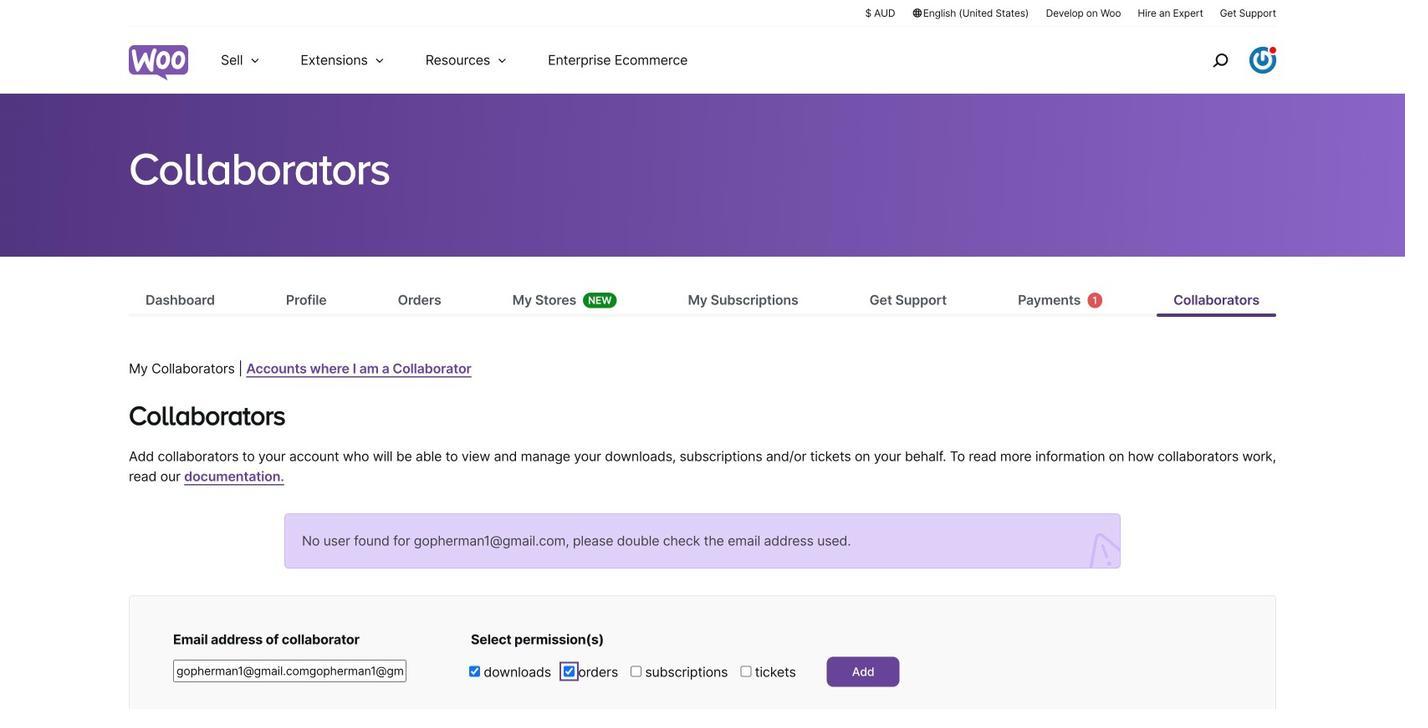 Task type: locate. For each thing, give the bounding box(es) containing it.
open account menu image
[[1250, 47, 1277, 74]]

None checkbox
[[469, 666, 480, 677], [631, 666, 642, 677], [469, 666, 480, 677], [631, 666, 642, 677]]

None checkbox
[[564, 666, 575, 677], [741, 666, 752, 677], [564, 666, 575, 677], [741, 666, 752, 677]]

service navigation menu element
[[1177, 33, 1277, 87]]



Task type: describe. For each thing, give the bounding box(es) containing it.
search image
[[1207, 47, 1234, 74]]



